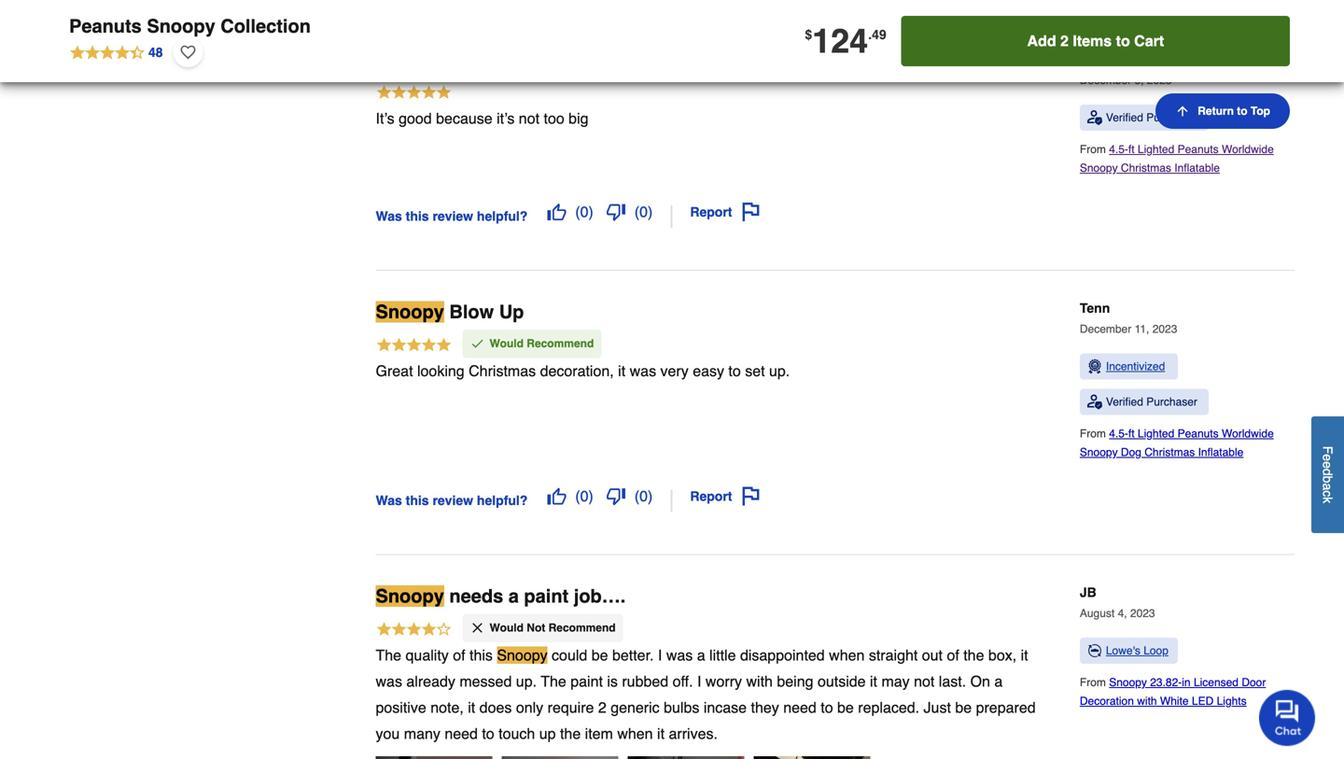 Task type: locate. For each thing, give the bounding box(es) containing it.
1 lighted from the top
[[1138, 143, 1175, 156]]

verified purchaser icon image down charmaine december 5, 2023
[[1088, 110, 1103, 125]]

would right checkmark image
[[490, 337, 524, 350]]

great looking christmas decoration, it was very easy to set up.
[[376, 362, 790, 380]]

1 vertical spatial worldwide
[[1222, 427, 1275, 441]]

2 vertical spatial 2023
[[1131, 607, 1156, 620]]

0 vertical spatial paint
[[524, 586, 569, 607]]

tenn december 11, 2023
[[1080, 301, 1178, 336]]

1 vertical spatial the
[[541, 673, 567, 690]]

of right quality
[[453, 647, 466, 664]]

ft up dog
[[1129, 427, 1135, 441]]

2023 right '4,'
[[1131, 607, 1156, 620]]

2023
[[1148, 74, 1173, 87], [1153, 323, 1178, 336], [1131, 607, 1156, 620]]

0 vertical spatial thumb up image
[[548, 203, 566, 222]]

0 vertical spatial this
[[406, 209, 429, 224]]

be right just
[[956, 699, 972, 716]]

with inside could be better. i was a little disappointed when straight out of the box, it was already messed up. the paint is rubbed off. i worry with being outside it may not last. on a positive note, it does only require 2 generic bulbs incase they need to be replaced.  just be prepared you many need to touch up the item when it arrives.
[[747, 673, 773, 690]]

report left flag icon
[[691, 489, 733, 504]]

1 horizontal spatial with
[[1138, 695, 1158, 708]]

lights
[[1217, 695, 1247, 708]]

1 helpful? from the top
[[477, 209, 528, 224]]

5 stars image for tenn
[[376, 336, 452, 355]]

worldwide inside 4.5-ft lighted peanuts worldwide snoopy christmas inflatable
[[1222, 143, 1275, 156]]

2 right add
[[1061, 32, 1069, 49]]

1 verified purchaser from the top
[[1107, 111, 1198, 124]]

recommend
[[527, 337, 594, 350], [549, 622, 616, 635]]

lighted inside 4.5-ft lighted peanuts worldwide snoopy christmas inflatable
[[1138, 143, 1175, 156]]

when up outside
[[829, 647, 865, 664]]

need down note,
[[445, 725, 478, 742]]

would right close icon
[[490, 622, 524, 635]]

4.5- inside 4.5-ft lighted peanuts worldwide snoopy christmas inflatable
[[1110, 143, 1129, 156]]

snoopy 23.82-in licensed door decoration with white led lights link
[[1080, 676, 1267, 708]]

outside
[[818, 673, 866, 690]]

report
[[691, 205, 733, 220], [691, 489, 733, 504]]

was
[[376, 209, 402, 224], [376, 493, 402, 508]]

to
[[1117, 32, 1131, 49], [1238, 105, 1248, 118], [729, 362, 741, 380], [821, 699, 834, 716], [482, 725, 495, 742]]

december
[[1080, 74, 1132, 87], [1080, 323, 1132, 336]]

1 vertical spatial was this review helpful?
[[376, 493, 528, 508]]

1 vertical spatial this
[[406, 493, 429, 508]]

i
[[658, 647, 662, 664], [698, 673, 702, 690]]

the inside could be better. i was a little disappointed when straight out of the box, it was already messed up. the paint is rubbed off. i worry with being outside it may not last. on a positive note, it does only require 2 generic bulbs incase they need to be replaced.  just be prepared you many need to touch up the item when it arrives.
[[541, 673, 567, 690]]

lighted down 5,
[[1138, 143, 1175, 156]]

0 vertical spatial inflatable
[[1175, 162, 1221, 175]]

you
[[376, 725, 400, 742]]

4 stars image
[[376, 621, 452, 640]]

0 vertical spatial verified
[[1107, 111, 1144, 124]]

https://photos us.bazaarvoice.com/photo/2/cghvdg86bg93zxm/6537f0f5 278c 55b1 81c5 ebdb80b2344d image
[[376, 756, 493, 759]]

1 horizontal spatial 2
[[1061, 32, 1069, 49]]

0 vertical spatial 5 stars image
[[376, 84, 452, 103]]

0 horizontal spatial i
[[658, 647, 662, 664]]

4.5- for dog
[[1110, 427, 1129, 441]]

it
[[618, 362, 626, 380], [1021, 647, 1029, 664], [870, 673, 878, 690], [468, 699, 476, 716], [658, 725, 665, 742]]

0
[[581, 203, 589, 221], [640, 203, 648, 221], [581, 488, 589, 505], [640, 488, 648, 505]]

when down generic
[[618, 725, 653, 742]]

0 horizontal spatial up.
[[516, 673, 537, 690]]

verified purchaser down 5,
[[1107, 111, 1198, 124]]

generic
[[611, 699, 660, 716]]

rubbed
[[622, 673, 669, 690]]

1 thumb down image from the top
[[607, 203, 626, 222]]

1 vertical spatial paint
[[571, 673, 603, 690]]

1 horizontal spatial when
[[829, 647, 865, 664]]

5 stars image for charmaine
[[376, 84, 452, 103]]

3 from from the top
[[1080, 676, 1110, 689]]

ft down 5,
[[1129, 143, 1135, 156]]

2 verified from the top
[[1107, 396, 1144, 409]]

snoopy inside 4.5-ft lighted peanuts worldwide snoopy christmas inflatable
[[1080, 162, 1118, 175]]

0 vertical spatial ft
[[1129, 143, 1135, 156]]

was up off.
[[667, 647, 693, 664]]

1 vertical spatial 2
[[599, 699, 607, 716]]

2 horizontal spatial was
[[667, 647, 693, 664]]

2 e from the top
[[1321, 461, 1336, 469]]

with
[[747, 673, 773, 690], [1138, 695, 1158, 708]]

was up positive at left bottom
[[376, 673, 402, 690]]

a up k
[[1321, 483, 1336, 490]]

1 vertical spatial inflatable
[[1199, 446, 1244, 459]]

2 inside could be better. i was a little disappointed when straight out of the box, it was already messed up. the paint is rubbed off. i worry with being outside it may not last. on a positive note, it does only require 2 generic bulbs incase they need to be replaced.  just be prepared you many need to touch up the item when it arrives.
[[599, 699, 607, 716]]

0 vertical spatial peanuts
[[69, 15, 142, 37]]

0 horizontal spatial 2
[[599, 699, 607, 716]]

be down outside
[[838, 699, 854, 716]]

was this review helpful?
[[376, 209, 528, 224], [376, 493, 528, 508]]

1 horizontal spatial was
[[630, 362, 657, 380]]

not right it's
[[519, 110, 540, 127]]

1 vertical spatial verified
[[1107, 396, 1144, 409]]

0 vertical spatial recommend
[[527, 337, 594, 350]]

1 purchaser from the top
[[1147, 111, 1198, 124]]

1 vertical spatial thumb up image
[[548, 487, 566, 506]]

verified down 'incentivized'
[[1107, 396, 1144, 409]]

0 vertical spatial 2
[[1061, 32, 1069, 49]]

good
[[399, 110, 432, 127]]

up.
[[770, 362, 790, 380], [516, 673, 537, 690]]

1 vertical spatial from
[[1080, 427, 1110, 441]]

off.
[[673, 673, 694, 690]]

december inside tenn december 11, 2023
[[1080, 323, 1132, 336]]

verified purchaser for second the 'verified purchaser icon' from the top of the page
[[1107, 396, 1198, 409]]

1 vertical spatial was
[[667, 647, 693, 664]]

2 thumb down image from the top
[[607, 487, 626, 506]]

up. right 'set'
[[770, 362, 790, 380]]

0 vertical spatial helpful?
[[477, 209, 528, 224]]

5 stars image up great
[[376, 336, 452, 355]]

1 horizontal spatial up.
[[770, 362, 790, 380]]

0 vertical spatial purchaser
[[1147, 111, 1198, 124]]

worldwide for 4.5-ft lighted peanuts worldwide snoopy christmas inflatable
[[1222, 143, 1275, 156]]

paint left is
[[571, 673, 603, 690]]

1 5 stars image from the top
[[376, 84, 452, 103]]

verified purchaser down 'incentivized'
[[1107, 396, 1198, 409]]

2 vertical spatial peanuts
[[1178, 427, 1219, 441]]

december for tenn
[[1080, 323, 1132, 336]]

peanuts inside '4.5-ft lighted peanuts worldwide snoopy dog christmas inflatable'
[[1178, 427, 1219, 441]]

5 stars image up good
[[376, 84, 452, 103]]

review
[[433, 209, 474, 224], [433, 493, 474, 508]]

from for jb
[[1080, 676, 1110, 689]]

1 horizontal spatial need
[[784, 699, 817, 716]]

1 horizontal spatial paint
[[571, 673, 603, 690]]

from down incentivised review icon
[[1080, 427, 1110, 441]]

recommend up the could
[[549, 622, 616, 635]]

5 stars image
[[376, 84, 452, 103], [376, 336, 452, 355]]

lighted inside '4.5-ft lighted peanuts worldwide snoopy dog christmas inflatable'
[[1138, 427, 1175, 441]]

1 vertical spatial verified purchaser icon image
[[1088, 395, 1103, 410]]

christmas down 5,
[[1122, 162, 1172, 175]]

2 report from the top
[[691, 489, 733, 504]]

2 from from the top
[[1080, 427, 1110, 441]]

snoopy blow up
[[376, 301, 524, 323]]

verified down 5,
[[1107, 111, 1144, 124]]

the up on
[[964, 647, 985, 664]]

2 inside button
[[1061, 32, 1069, 49]]

report button for charmaine
[[684, 196, 767, 228]]

worldwide
[[1222, 143, 1275, 156], [1222, 427, 1275, 441]]

inflatable down arrow up image on the top of page
[[1175, 162, 1221, 175]]

0 horizontal spatial when
[[618, 725, 653, 742]]

( 0 )
[[576, 203, 594, 221], [635, 203, 653, 221], [576, 488, 594, 505], [635, 488, 653, 505]]

peanuts for 4.5-ft lighted peanuts worldwide snoopy christmas inflatable
[[1178, 143, 1219, 156]]

lowes loop icon image
[[1088, 644, 1103, 659]]

it left may
[[870, 673, 878, 690]]

report for tenn
[[691, 489, 733, 504]]

1 horizontal spatial not
[[914, 673, 935, 690]]

4.5- up dog
[[1110, 427, 1129, 441]]

2 would from the top
[[490, 622, 524, 635]]

verified for 1st the 'verified purchaser icon' from the top
[[1107, 111, 1144, 124]]

2023 inside tenn december 11, 2023
[[1153, 323, 1178, 336]]

peanuts snoopy collection
[[69, 15, 311, 37]]

1 was this review helpful? from the top
[[376, 209, 528, 224]]

e
[[1321, 454, 1336, 461], [1321, 461, 1336, 469]]

1 ft from the top
[[1129, 143, 1135, 156]]

report left flag image
[[691, 205, 733, 220]]

the
[[376, 647, 402, 664], [541, 673, 567, 690]]

worldwide inside '4.5-ft lighted peanuts worldwide snoopy dog christmas inflatable'
[[1222, 427, 1275, 441]]

1 report button from the top
[[684, 196, 767, 228]]

with up they
[[747, 673, 773, 690]]

2 december from the top
[[1080, 323, 1132, 336]]

thumb down image
[[607, 203, 626, 222], [607, 487, 626, 506]]

e up d
[[1321, 454, 1336, 461]]

0 vertical spatial up.
[[770, 362, 790, 380]]

2 purchaser from the top
[[1147, 396, 1198, 409]]

0 vertical spatial report button
[[684, 196, 767, 228]]

2 4.5- from the top
[[1110, 427, 1129, 441]]

1 vertical spatial recommend
[[549, 622, 616, 635]]

0 horizontal spatial was
[[376, 673, 402, 690]]

1 was from the top
[[376, 209, 402, 224]]

close image
[[470, 621, 485, 635]]

worldwide for 4.5-ft lighted peanuts worldwide snoopy dog christmas inflatable
[[1222, 427, 1275, 441]]

1 verified purchaser icon image from the top
[[1088, 110, 1103, 125]]

ft inside '4.5-ft lighted peanuts worldwide snoopy dog christmas inflatable'
[[1129, 427, 1135, 441]]

0 vertical spatial thumb down image
[[607, 203, 626, 222]]

0 horizontal spatial not
[[519, 110, 540, 127]]

e up b
[[1321, 461, 1336, 469]]

items
[[1073, 32, 1112, 49]]

lowe's loop
[[1107, 645, 1169, 658]]

1 report from the top
[[691, 205, 733, 220]]

1 would from the top
[[490, 337, 524, 350]]

verified purchaser icon image down incentivised review icon
[[1088, 395, 1103, 410]]

need down being
[[784, 699, 817, 716]]

box,
[[989, 647, 1017, 664]]

christmas right dog
[[1145, 446, 1196, 459]]

4,
[[1118, 607, 1128, 620]]

0 horizontal spatial of
[[453, 647, 466, 664]]

1 vertical spatial ft
[[1129, 427, 1135, 441]]

verified for second the 'verified purchaser icon' from the top of the page
[[1107, 396, 1144, 409]]

1 vertical spatial 5 stars image
[[376, 336, 452, 355]]

the down 4 stars image
[[376, 647, 402, 664]]

being
[[777, 673, 814, 690]]

big
[[569, 110, 589, 127]]

ft
[[1129, 143, 1135, 156], [1129, 427, 1135, 441]]

0 vertical spatial was this review helpful?
[[376, 209, 528, 224]]

december down charmaine at top
[[1080, 74, 1132, 87]]

collection
[[221, 15, 311, 37]]

1 horizontal spatial the
[[541, 673, 567, 690]]

cart
[[1135, 32, 1165, 49]]

recommend up 'decoration,'
[[527, 337, 594, 350]]

1 verified from the top
[[1107, 111, 1144, 124]]

ft for christmas
[[1129, 143, 1135, 156]]

1 december from the top
[[1080, 74, 1132, 87]]

inflatable inside '4.5-ft lighted peanuts worldwide snoopy dog christmas inflatable'
[[1199, 446, 1244, 459]]

verified purchaser for 1st the 'verified purchaser icon' from the top
[[1107, 111, 1198, 124]]

2 of from the left
[[947, 647, 960, 664]]

1 horizontal spatial of
[[947, 647, 960, 664]]

0 vertical spatial worldwide
[[1222, 143, 1275, 156]]

snoopy
[[147, 15, 215, 37], [1080, 162, 1118, 175], [376, 301, 444, 323], [1080, 446, 1118, 459], [376, 586, 444, 607], [497, 647, 548, 664], [1110, 676, 1148, 689]]

thumb down image for tenn
[[607, 487, 626, 506]]

2023 right 11,
[[1153, 323, 1178, 336]]

incentivised review icon image
[[1088, 359, 1103, 374]]

from down charmaine december 5, 2023
[[1080, 143, 1110, 156]]

1 vertical spatial when
[[618, 725, 653, 742]]

1 vertical spatial 4.5-
[[1110, 427, 1129, 441]]

1 review from the top
[[433, 209, 474, 224]]

b
[[1321, 476, 1336, 483]]

1 from from the top
[[1080, 143, 1110, 156]]

prepared
[[976, 699, 1036, 716]]

1 vertical spatial up.
[[516, 673, 537, 690]]

1 vertical spatial helpful?
[[477, 493, 528, 508]]

was this review helpful? for charmaine
[[376, 209, 528, 224]]

4.5- inside '4.5-ft lighted peanuts worldwide snoopy dog christmas inflatable'
[[1110, 427, 1129, 441]]

2 was from the top
[[376, 493, 402, 508]]

a right the needs
[[509, 586, 519, 607]]

to left top
[[1238, 105, 1248, 118]]

a
[[1321, 483, 1336, 490], [509, 586, 519, 607], [697, 647, 706, 664], [995, 673, 1003, 690]]

i right off.
[[698, 673, 702, 690]]

2 was this review helpful? from the top
[[376, 493, 528, 508]]

of
[[453, 647, 466, 664], [947, 647, 960, 664]]

christmas inside 4.5-ft lighted peanuts worldwide snoopy christmas inflatable
[[1122, 162, 1172, 175]]

verified purchaser icon image
[[1088, 110, 1103, 125], [1088, 395, 1103, 410]]

was left 'very' at the top of page
[[630, 362, 657, 380]]

to down does
[[482, 725, 495, 742]]

4.5- down charmaine december 5, 2023
[[1110, 143, 1129, 156]]

0 vertical spatial not
[[519, 110, 540, 127]]

of right out
[[947, 647, 960, 664]]

peanuts
[[69, 15, 142, 37], [1178, 143, 1219, 156], [1178, 427, 1219, 441]]

1 vertical spatial review
[[433, 493, 474, 508]]

christmas down checkmark image
[[469, 362, 536, 380]]

2 review from the top
[[433, 493, 474, 508]]

the
[[964, 647, 985, 664], [560, 725, 581, 742]]

2 verified purchaser from the top
[[1107, 396, 1198, 409]]

would for up
[[490, 337, 524, 350]]

arrow up image
[[1176, 104, 1191, 119]]

need
[[784, 699, 817, 716], [445, 725, 478, 742]]

2023 right 5,
[[1148, 74, 1173, 87]]

0 vertical spatial was
[[376, 209, 402, 224]]

1 of from the left
[[453, 647, 466, 664]]

1 vertical spatial report button
[[684, 481, 767, 512]]

1 vertical spatial purchaser
[[1147, 396, 1198, 409]]

1 vertical spatial with
[[1138, 695, 1158, 708]]

job….
[[574, 586, 626, 607]]

be up is
[[592, 647, 608, 664]]

1 vertical spatial lighted
[[1138, 427, 1175, 441]]

thumb up image
[[548, 203, 566, 222], [548, 487, 566, 506]]

lighted up dog
[[1138, 427, 1175, 441]]

lighted
[[1138, 143, 1175, 156], [1138, 427, 1175, 441]]

0 vertical spatial the
[[964, 647, 985, 664]]

thumb down image for charmaine
[[607, 203, 626, 222]]

peanuts inside 4.5-ft lighted peanuts worldwide snoopy christmas inflatable
[[1178, 143, 1219, 156]]

1 4.5- from the top
[[1110, 143, 1129, 156]]

0 vertical spatial december
[[1080, 74, 1132, 87]]

flag image
[[742, 203, 761, 222]]

2 worldwide from the top
[[1222, 427, 1275, 441]]

decoration
[[1080, 695, 1135, 708]]

1 worldwide from the top
[[1222, 143, 1275, 156]]

up. up only
[[516, 673, 537, 690]]

1 vertical spatial was
[[376, 493, 402, 508]]

0 vertical spatial christmas
[[1122, 162, 1172, 175]]

the right up
[[560, 725, 581, 742]]

it right the box,
[[1021, 647, 1029, 664]]

return
[[1198, 105, 1235, 118]]

disappointed
[[741, 647, 825, 664]]

2
[[1061, 32, 1069, 49], [599, 699, 607, 716]]

purchaser up 4.5-ft lighted peanuts worldwide snoopy dog christmas inflatable link
[[1147, 396, 1198, 409]]

2 up item
[[599, 699, 607, 716]]

because
[[436, 110, 493, 127]]

paint up would not recommend
[[524, 586, 569, 607]]

0 vertical spatial 4.5-
[[1110, 143, 1129, 156]]

0 vertical spatial 2023
[[1148, 74, 1173, 87]]

1 vertical spatial need
[[445, 725, 478, 742]]

i right better.
[[658, 647, 662, 664]]

1 vertical spatial peanuts
[[1178, 143, 1219, 156]]

jb
[[1080, 585, 1097, 600]]

with down 23.82-
[[1138, 695, 1158, 708]]

0 vertical spatial report
[[691, 205, 733, 220]]

flag image
[[742, 487, 761, 506]]

helpful? for tenn
[[477, 493, 528, 508]]

to down outside
[[821, 699, 834, 716]]

2 thumb up image from the top
[[548, 487, 566, 506]]

1 vertical spatial thumb down image
[[607, 487, 626, 506]]

0 horizontal spatial the
[[560, 725, 581, 742]]

1 vertical spatial not
[[914, 673, 935, 690]]

1 vertical spatial verified purchaser
[[1107, 396, 1198, 409]]

0 vertical spatial verified purchaser icon image
[[1088, 110, 1103, 125]]

1 vertical spatial would
[[490, 622, 524, 635]]

2 report button from the top
[[684, 481, 767, 512]]

verified
[[1107, 111, 1144, 124], [1107, 396, 1144, 409]]

1 vertical spatial i
[[698, 673, 702, 690]]

up. inside could be better. i was a little disappointed when straight out of the box, it was already messed up. the paint is rubbed off. i worry with being outside it may not last. on a positive note, it does only require 2 generic bulbs incase they need to be replaced.  just be prepared you many need to touch up the item when it arrives.
[[516, 673, 537, 690]]

report button
[[684, 196, 767, 228], [684, 481, 767, 512]]

2023 inside jb august 4, 2023
[[1131, 607, 1156, 620]]

0 vertical spatial from
[[1080, 143, 1110, 156]]

2023 inside charmaine december 5, 2023
[[1148, 74, 1173, 87]]

)
[[589, 203, 594, 221], [648, 203, 653, 221], [589, 488, 594, 505], [648, 488, 653, 505]]

2 vertical spatial from
[[1080, 676, 1110, 689]]

to up charmaine at top
[[1117, 32, 1131, 49]]

december down 'tenn'
[[1080, 323, 1132, 336]]

was for charmaine
[[376, 209, 402, 224]]

0 horizontal spatial the
[[376, 647, 402, 664]]

from up "decoration"
[[1080, 676, 1110, 689]]

2 5 stars image from the top
[[376, 336, 452, 355]]

ft for dog
[[1129, 427, 1135, 441]]

purchaser for second the 'verified purchaser icon' from the top of the page
[[1147, 396, 1198, 409]]

it's good because it's not too big
[[376, 110, 589, 127]]

purchaser up 4.5-ft lighted peanuts worldwide snoopy christmas inflatable
[[1147, 111, 1198, 124]]

already
[[407, 673, 456, 690]]

https://photos us.bazaarvoice.com/photo/2/cghvdg86bg93zxm/cb6ad3f9 76f9 53db 954e f806f6377b51 image
[[502, 756, 619, 759]]

the down the could
[[541, 673, 567, 690]]

1 thumb up image from the top
[[548, 203, 566, 222]]

$ 124 . 49
[[805, 22, 887, 60]]

2 horizontal spatial be
[[956, 699, 972, 716]]

replaced.
[[859, 699, 920, 716]]

ft inside 4.5-ft lighted peanuts worldwide snoopy christmas inflatable
[[1129, 143, 1135, 156]]

2 ft from the top
[[1129, 427, 1135, 441]]

2 helpful? from the top
[[477, 493, 528, 508]]

2 lighted from the top
[[1138, 427, 1175, 441]]

looking
[[417, 362, 465, 380]]

december inside charmaine december 5, 2023
[[1080, 74, 1132, 87]]

charmaine
[[1080, 52, 1148, 67]]

1 vertical spatial report
[[691, 489, 733, 504]]

not down out
[[914, 673, 935, 690]]

0 horizontal spatial with
[[747, 673, 773, 690]]

1 vertical spatial december
[[1080, 323, 1132, 336]]

inflatable right dog
[[1199, 446, 1244, 459]]

from for charmaine
[[1080, 143, 1110, 156]]

2 vertical spatial christmas
[[1145, 446, 1196, 459]]

quality
[[406, 647, 449, 664]]



Task type: describe. For each thing, give the bounding box(es) containing it.
many
[[404, 725, 441, 742]]

not inside could be better. i was a little disappointed when straight out of the box, it was already messed up. the paint is rubbed off. i worry with being outside it may not last. on a positive note, it does only require 2 generic bulbs incase they need to be replaced.  just be prepared you many need to touch up the item when it arrives.
[[914, 673, 935, 690]]

d
[[1321, 469, 1336, 476]]

paint inside could be better. i was a little disappointed when straight out of the box, it was already messed up. the paint is rubbed off. i worry with being outside it may not last. on a positive note, it does only require 2 generic bulbs incase they need to be replaced.  just be prepared you many need to touch up the item when it arrives.
[[571, 673, 603, 690]]

snoopy needs a paint job….
[[376, 586, 626, 607]]

last.
[[939, 673, 967, 690]]

0 vertical spatial when
[[829, 647, 865, 664]]

11,
[[1135, 323, 1150, 336]]

little
[[710, 647, 736, 664]]

it left the arrives.
[[658, 725, 665, 742]]

needs
[[450, 586, 504, 607]]

a left little
[[697, 647, 706, 664]]

touch
[[499, 725, 535, 742]]

note,
[[431, 699, 464, 716]]

5,
[[1135, 74, 1145, 87]]

0 vertical spatial the
[[376, 647, 402, 664]]

incentivized
[[1107, 360, 1166, 373]]

0 horizontal spatial be
[[592, 647, 608, 664]]

loop
[[1144, 645, 1169, 658]]

1 e from the top
[[1321, 454, 1336, 461]]

in
[[1183, 676, 1191, 689]]

23.82-
[[1151, 676, 1183, 689]]

return to top
[[1198, 105, 1271, 118]]

lowe's
[[1107, 645, 1141, 658]]

2 vertical spatial this
[[470, 647, 493, 664]]

2 vertical spatial was
[[376, 673, 402, 690]]

may
[[882, 673, 910, 690]]

this for charmaine
[[406, 209, 429, 224]]

review for tenn
[[433, 493, 474, 508]]

add
[[1028, 32, 1057, 49]]

2023 for tenn
[[1153, 323, 1178, 336]]

0 horizontal spatial paint
[[524, 586, 569, 607]]

helpful? for charmaine
[[477, 209, 528, 224]]

48 button
[[69, 37, 164, 67]]

would for a
[[490, 622, 524, 635]]

decoration,
[[540, 362, 614, 380]]

positive
[[376, 699, 427, 716]]

jb august 4, 2023
[[1080, 585, 1156, 620]]

4.5- for christmas
[[1110, 143, 1129, 156]]

it left does
[[468, 699, 476, 716]]

4.5-ft lighted peanuts worldwide snoopy dog christmas inflatable
[[1080, 427, 1275, 459]]

not
[[527, 622, 546, 635]]

$
[[805, 27, 813, 42]]

k
[[1321, 497, 1336, 503]]

a right on
[[995, 673, 1003, 690]]

of inside could be better. i was a little disappointed when straight out of the box, it was already messed up. the paint is rubbed off. i worry with being outside it may not last. on a positive note, it does only require 2 generic bulbs incase they need to be replaced.  just be prepared you many need to touch up the item when it arrives.
[[947, 647, 960, 664]]

4.5-ft lighted peanuts worldwide snoopy christmas inflatable
[[1080, 143, 1275, 175]]

a inside button
[[1321, 483, 1336, 490]]

item
[[585, 725, 613, 742]]

it right 'decoration,'
[[618, 362, 626, 380]]

easy
[[693, 362, 725, 380]]

was for tenn
[[376, 493, 402, 508]]

124
[[813, 22, 869, 60]]

snoopy inside '4.5-ft lighted peanuts worldwide snoopy dog christmas inflatable'
[[1080, 446, 1118, 459]]

chat invite button image
[[1260, 689, 1317, 746]]

christmas inside '4.5-ft lighted peanuts worldwide snoopy dog christmas inflatable'
[[1145, 446, 1196, 459]]

require
[[548, 699, 594, 716]]

2023 for charmaine
[[1148, 74, 1173, 87]]

out
[[922, 647, 943, 664]]

too
[[544, 110, 565, 127]]

48
[[148, 45, 163, 60]]

report for charmaine
[[691, 205, 733, 220]]

it's
[[497, 110, 515, 127]]

white
[[1161, 695, 1189, 708]]

great
[[376, 362, 413, 380]]

august
[[1080, 607, 1115, 620]]

https://photos us.bazaarvoice.com/photo/2/cghvdg86bg93zxm/e0c8879b 7183 5c2f 9c37 55d30f1fbf35 image
[[628, 756, 745, 759]]

lighted for christmas
[[1138, 143, 1175, 156]]

could be better. i was a little disappointed when straight out of the box, it was already messed up. the paint is rubbed off. i worry with being outside it may not last. on a positive note, it does only require 2 generic bulbs incase they need to be replaced.  just be prepared you many need to touch up the item when it arrives.
[[376, 647, 1036, 742]]

add 2 items to cart
[[1028, 32, 1165, 49]]

return to top button
[[1156, 93, 1291, 129]]

49
[[872, 27, 887, 42]]

messed
[[460, 673, 512, 690]]

snoopy inside snoopy 23.82-in licensed door decoration with white led lights
[[1110, 676, 1148, 689]]

4.4 stars image
[[69, 42, 164, 62]]

2 verified purchaser icon image from the top
[[1088, 395, 1103, 410]]

up
[[540, 725, 556, 742]]

inflatable inside 4.5-ft lighted peanuts worldwide snoopy christmas inflatable
[[1175, 162, 1221, 175]]

december for charmaine
[[1080, 74, 1132, 87]]

led
[[1193, 695, 1214, 708]]

c
[[1321, 490, 1336, 497]]

could
[[552, 647, 588, 664]]

the quality of this snoopy
[[376, 647, 548, 664]]

.
[[869, 27, 872, 42]]

up
[[499, 301, 524, 323]]

door
[[1242, 676, 1267, 689]]

this for tenn
[[406, 493, 429, 508]]

blow
[[450, 301, 494, 323]]

thumb up image for charmaine
[[548, 203, 566, 222]]

thumb up image for tenn
[[548, 487, 566, 506]]

1 horizontal spatial i
[[698, 673, 702, 690]]

is
[[607, 673, 618, 690]]

charmaine december 5, 2023
[[1080, 52, 1173, 87]]

dog
[[1122, 446, 1142, 459]]

straight
[[869, 647, 918, 664]]

does
[[480, 699, 512, 716]]

purchaser for 1st the 'verified purchaser icon' from the top
[[1147, 111, 1198, 124]]

checkmark image
[[470, 336, 485, 351]]

f e e d b a c k
[[1321, 446, 1336, 503]]

it's
[[376, 110, 395, 127]]

review for charmaine
[[433, 209, 474, 224]]

they
[[751, 699, 780, 716]]

lighted for dog
[[1138, 427, 1175, 441]]

0 vertical spatial was
[[630, 362, 657, 380]]

0 vertical spatial need
[[784, 699, 817, 716]]

4.5-ft lighted peanuts worldwide snoopy christmas inflatable link
[[1080, 143, 1275, 175]]

heart outline image
[[181, 42, 196, 63]]

report button for tenn
[[684, 481, 767, 512]]

on
[[971, 673, 991, 690]]

1 vertical spatial the
[[560, 725, 581, 742]]

1 horizontal spatial be
[[838, 699, 854, 716]]

4.5-ft lighted peanuts worldwide snoopy dog christmas inflatable link
[[1080, 427, 1275, 459]]

f e e d b a c k button
[[1312, 416, 1345, 533]]

to left 'set'
[[729, 362, 741, 380]]

2023 for jb
[[1131, 607, 1156, 620]]

worry
[[706, 673, 742, 690]]

would not recommend
[[490, 622, 616, 635]]

better.
[[613, 647, 654, 664]]

was this review helpful? for tenn
[[376, 493, 528, 508]]

tenn
[[1080, 301, 1111, 316]]

peanuts for 4.5-ft lighted peanuts worldwide snoopy dog christmas inflatable
[[1178, 427, 1219, 441]]

only
[[516, 699, 544, 716]]

1 vertical spatial christmas
[[469, 362, 536, 380]]

with inside snoopy 23.82-in licensed door decoration with white led lights
[[1138, 695, 1158, 708]]

f
[[1321, 446, 1336, 454]]

https://photos us.bazaarvoice.com/photo/2/cghvdg86bg93zxm/42d3d08b 840b 5e6f 8244 e9122f9a6040 image
[[754, 756, 871, 759]]

top
[[1251, 105, 1271, 118]]

0 horizontal spatial need
[[445, 725, 478, 742]]



Task type: vqa. For each thing, say whether or not it's contained in the screenshot.
Peanuts Snoopy Collection
yes



